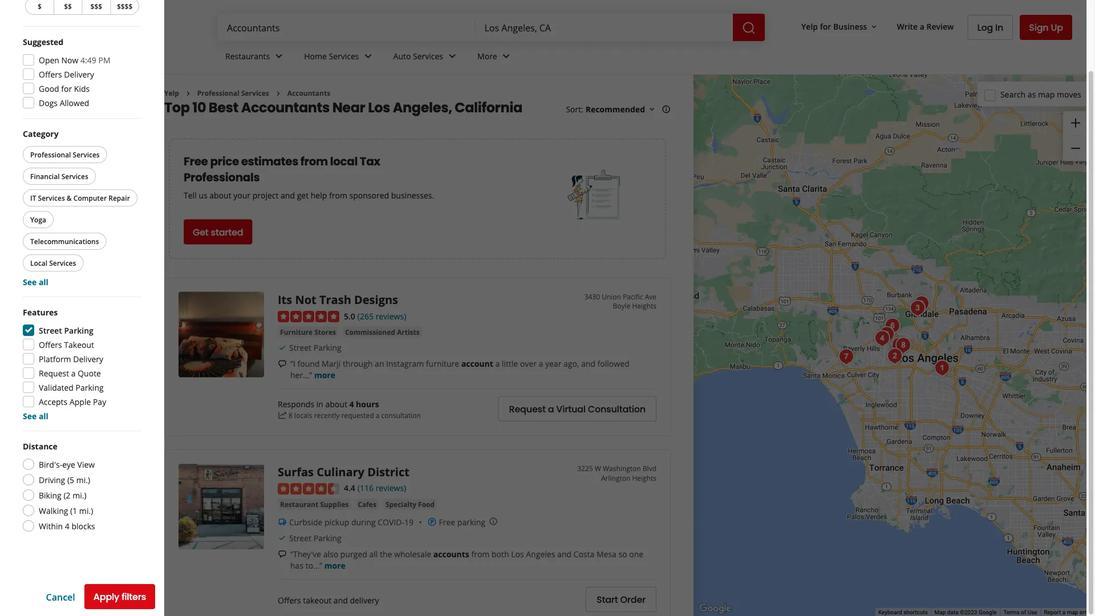 Task type: vqa. For each thing, say whether or not it's contained in the screenshot.
13
no



Task type: describe. For each thing, give the bounding box(es) containing it.
its not trash designs image
[[931, 357, 954, 380]]

1 platform delivery from the top
[[39, 353, 103, 364]]

0 horizontal spatial from
[[301, 153, 328, 169]]

©2023
[[960, 609, 978, 616]]

open for open now
[[39, 207, 59, 218]]

free price estimates from local tax professionals image
[[567, 166, 624, 223]]

write a review link
[[893, 16, 959, 37]]

specialty food link
[[383, 499, 437, 510]]

it services & computer repair button for 2nd financial services button from the top of the page
[[23, 342, 137, 359]]

& for 2nd financial services button from the top of the page
[[67, 346, 72, 355]]

biking (2 mi.)
[[39, 490, 87, 501]]

5.0
[[344, 311, 355, 321]]

supplies
[[320, 499, 349, 509]]

$ for second $ button from the bottom of the page
[[38, 1, 42, 11]]

search as map moves
[[1001, 89, 1082, 100]]

2 quote from the top
[[78, 521, 101, 531]]

through
[[343, 358, 373, 369]]

bird's-eye view
[[39, 459, 95, 470]]

0 vertical spatial professional services
[[197, 88, 269, 98]]

computer for 2nd financial services button from the top of the page
[[74, 346, 107, 355]]

best
[[209, 98, 238, 117]]

angeles,
[[393, 98, 452, 117]]

services for professional services button associated with 2nd financial services button from the top of the page
[[73, 303, 100, 312]]

10
[[192, 98, 206, 117]]

price group
[[23, 132, 141, 170]]

more link for culinary
[[325, 560, 346, 571]]

2 local services from the top
[[30, 411, 76, 420]]

has
[[290, 560, 304, 571]]

1 vertical spatial 4
[[65, 521, 69, 531]]

ago,
[[564, 358, 579, 369]]

open now 4:49 pm
[[39, 54, 110, 65]]

professional for second financial services button from the bottom professional services button
[[30, 150, 71, 159]]

open for open now 4:49 pm
[[39, 54, 59, 65]]

home
[[304, 51, 327, 61]]

1 financial services button from the top
[[23, 168, 96, 185]]

curbside
[[289, 516, 323, 527]]

spectrum image
[[881, 315, 904, 337]]

terms of use
[[1004, 609, 1038, 616]]

2 takeout from the top
[[64, 492, 94, 503]]

biking
[[39, 490, 61, 501]]

19
[[404, 516, 414, 527]]

24 chevron down v2 image for more
[[500, 49, 513, 63]]

(116 reviews) link
[[358, 482, 406, 494]]

1 horizontal spatial 4
[[349, 399, 354, 410]]

within 4 blocks
[[39, 521, 95, 531]]

more
[[478, 51, 497, 61]]

a down hours
[[376, 411, 380, 420]]

the dish depot image
[[907, 297, 929, 320]]

5 star rating image
[[278, 311, 339, 322]]

category for second financial services button from the bottom
[[23, 128, 59, 139]]

$$$ for $$$ button associated with second $ button
[[90, 154, 102, 164]]

mi.) for biking (2 mi.)
[[73, 490, 87, 501]]

$$ for second $ button from the bottom of the page $$$ button
[[64, 1, 72, 11]]

2 see all button from the top
[[23, 411, 48, 421]]

delivery up blocks
[[73, 506, 103, 517]]

account
[[461, 358, 493, 369]]

furniture stores button
[[278, 326, 338, 338]]

cafes
[[358, 499, 377, 509]]

a inside the write a review link
[[920, 21, 925, 32]]

all inside 1 filter street parking clear all
[[41, 114, 48, 123]]

1 $ button from the top
[[25, 0, 53, 15]]

repair for 2nd financial services button from the top of the page
[[109, 346, 130, 355]]

melrosemac image
[[876, 323, 899, 346]]

1 vertical spatial surfas culinary district image
[[179, 464, 264, 549]]

map for error
[[1067, 609, 1079, 616]]

accountants up estimates
[[241, 98, 330, 117]]

covid-
[[378, 516, 404, 527]]

artists
[[397, 327, 420, 337]]

log in link
[[968, 15, 1013, 40]]

0 vertical spatial professional
[[197, 88, 240, 98]]

services for auto services link
[[413, 51, 443, 61]]

driving (5 mi.)
[[39, 474, 90, 485]]

an
[[375, 358, 384, 369]]

price
[[210, 153, 239, 169]]

mi.) for walking (1 mi.)
[[79, 505, 93, 516]]

2 financial services button from the top
[[23, 321, 96, 338]]

16 checkmark v2 image
[[278, 534, 287, 543]]

get
[[297, 190, 309, 201]]

2 see all from the top
[[23, 411, 48, 421]]

services for second financial services button from the bottom it services & computer repair button
[[38, 193, 65, 203]]

commissioned artists
[[345, 327, 420, 337]]

more for not
[[314, 369, 335, 380]]

walking (1 mi.)
[[39, 505, 93, 516]]

yelp for business
[[802, 21, 867, 32]]

$$ for $$$ button associated with second $ button
[[64, 154, 72, 164]]

$$ button for second $ button from the bottom of the page
[[53, 0, 82, 15]]

chefs' toys image
[[835, 345, 858, 368]]

2 dogs from the top
[[39, 250, 58, 261]]

map data ©2023 google
[[935, 609, 997, 616]]

more link for not
[[314, 369, 335, 380]]

free for parking
[[439, 516, 455, 527]]

local for 2nd financial services button from the top of the page
[[30, 411, 47, 420]]

for inside button
[[820, 21, 831, 32]]

the
[[380, 548, 392, 559]]

so
[[619, 548, 627, 559]]

$$$$ button
[[110, 0, 139, 15]]

accepts
[[39, 396, 67, 407]]

stores
[[314, 327, 336, 337]]

furniture
[[280, 327, 313, 337]]

commissioned artists link
[[343, 326, 422, 338]]

"they've
[[290, 548, 321, 559]]

16 trending v2 image
[[278, 411, 287, 420]]

from both los angeles and costa mesa so one has to..."
[[290, 548, 644, 571]]

services for second financial services button from the bottom's "telecommunications" button's see all button's "local services" button
[[49, 258, 76, 268]]

specialty
[[386, 499, 416, 509]]

costa
[[574, 548, 595, 559]]

local services button for "telecommunications" button associated with 2nd financial services button from the top of the page see all button
[[23, 407, 84, 424]]

data
[[948, 609, 959, 616]]

2 vertical spatial for
[[61, 236, 72, 247]]

yoga button for second financial services button from the bottom's "telecommunications" button
[[23, 211, 54, 228]]

it for second financial services button from the bottom it services & computer repair button
[[30, 193, 36, 203]]

auto services link
[[384, 41, 468, 74]]

1 quote from the top
[[78, 368, 101, 379]]

professional services button for second financial services button from the bottom
[[23, 146, 107, 163]]

(265
[[358, 311, 374, 321]]

open now
[[39, 207, 78, 218]]

16 info v2 image
[[662, 105, 671, 114]]

telecommunications button for 2nd financial services button from the top of the page
[[23, 386, 106, 403]]

california
[[455, 98, 523, 117]]

order
[[620, 593, 646, 606]]

pickup
[[325, 516, 349, 527]]

3430
[[585, 292, 600, 301]]

1 request a quote from the top
[[39, 368, 101, 379]]

$$ button for second $ button
[[53, 150, 82, 168]]

16 parking v2 image
[[428, 518, 437, 527]]

its not trash designs image
[[179, 292, 264, 377]]

professional services link
[[197, 88, 269, 98]]

report a map error link
[[1044, 609, 1092, 616]]

locals
[[294, 411, 312, 420]]

and inside 'from both los angeles and costa mesa so one has to..."'
[[557, 548, 572, 559]]

arlington
[[601, 473, 631, 483]]

reviews) for its not trash designs
[[376, 311, 406, 321]]

(5
[[67, 474, 74, 485]]

professionals
[[184, 169, 260, 185]]

computer for second financial services button from the bottom
[[74, 193, 107, 203]]

parking inside 1 filter street parking clear all
[[44, 104, 68, 114]]

2 good from the top
[[39, 236, 59, 247]]

furniture
[[426, 358, 459, 369]]

2 good for kids from the top
[[39, 236, 90, 247]]

write a review
[[897, 21, 954, 32]]

accounts
[[434, 548, 469, 559]]

3225 w washington blvd arlington heights
[[578, 464, 657, 483]]

heights for its not trash designs
[[632, 301, 657, 311]]

restaurant supplies button
[[278, 499, 351, 510]]

zoom out image
[[1069, 141, 1083, 155]]

year
[[545, 358, 562, 369]]

distance inside option group
[[23, 594, 58, 604]]

accepts apple pay
[[39, 396, 106, 407]]

zoom in image
[[1069, 116, 1083, 130]]

2 $ button from the top
[[25, 150, 53, 168]]

2 vertical spatial request
[[39, 521, 69, 531]]

heights for surfas culinary district
[[632, 473, 657, 483]]

trash
[[319, 292, 351, 307]]

1 good from the top
[[39, 83, 59, 94]]

found
[[298, 358, 320, 369]]

$$$ button for second $ button
[[82, 150, 110, 168]]

16 speech v2 image
[[278, 359, 287, 369]]

offers up validated
[[39, 339, 62, 350]]

request inside 'button'
[[509, 403, 546, 416]]

a right report at right
[[1063, 609, 1066, 616]]

1 platform from the top
[[39, 353, 71, 364]]

start
[[597, 593, 618, 606]]

(1
[[70, 505, 77, 516]]

1 offers delivery from the top
[[39, 69, 94, 80]]

keyboard shortcuts button
[[879, 609, 928, 616]]

instagram
[[386, 358, 424, 369]]

1 allowed from the top
[[60, 97, 89, 108]]

it services & computer repair for second financial services button from the bottom
[[30, 193, 130, 203]]

telecommunications for 2nd financial services button from the top of the page
[[30, 389, 99, 399]]

1 kids from the top
[[74, 83, 90, 94]]

capital one café image
[[911, 292, 933, 315]]

delivery down open now
[[64, 222, 94, 232]]

it services & computer repair button for second financial services button from the bottom
[[23, 189, 137, 207]]

16 shipping v2 image
[[278, 518, 287, 527]]

walking
[[39, 505, 68, 516]]

2 kids from the top
[[74, 236, 90, 247]]

yelp for yelp for business
[[802, 21, 818, 32]]

professional services for second financial services button from the bottom
[[30, 150, 100, 159]]

1 local services from the top
[[30, 258, 76, 268]]

0 vertical spatial los
[[368, 98, 390, 117]]

1
[[23, 93, 27, 104]]

delivery up validated parking
[[73, 353, 103, 364]]

& for second financial services button from the bottom
[[67, 193, 72, 203]]

write
[[897, 21, 918, 32]]

about inside free price estimates from local tax professionals tell us about your project and get help from sponsored businesses.
[[210, 190, 231, 201]]

get started button
[[184, 219, 252, 244]]

1 takeout from the top
[[64, 339, 94, 350]]



Task type: locate. For each thing, give the bounding box(es) containing it.
moves
[[1057, 89, 1082, 100]]

telecommunications button for second financial services button from the bottom
[[23, 233, 106, 250]]

business
[[834, 21, 867, 32]]

1 vertical spatial good
[[39, 236, 59, 247]]

3 see all from the top
[[23, 429, 48, 440]]

$ inside price group
[[38, 154, 42, 164]]

and right "takeout"
[[334, 595, 348, 606]]

1 vertical spatial los
[[511, 548, 524, 559]]

one
[[629, 548, 644, 559]]

google image
[[697, 601, 734, 616]]

1 professional services button from the top
[[23, 146, 107, 163]]

3 see from the top
[[23, 429, 37, 440]]

in
[[996, 21, 1004, 34]]

computer up validated parking
[[74, 346, 107, 355]]

yoga for 2nd financial services button from the top of the page
[[30, 368, 46, 377]]

1 category from the top
[[23, 128, 59, 139]]

2 $$$ button from the top
[[82, 150, 110, 168]]

accountants right 16 chevron right v2 icon
[[287, 88, 330, 98]]

2 financial from the top
[[30, 324, 60, 334]]

0 vertical spatial computer
[[74, 193, 107, 203]]

local down open now
[[30, 258, 47, 268]]

from
[[301, 153, 328, 169], [329, 190, 347, 201], [472, 548, 490, 559]]

1 vertical spatial heights
[[632, 473, 657, 483]]

1 vertical spatial telecommunications
[[30, 389, 99, 399]]

1 dogs allowed from the top
[[39, 97, 89, 108]]

0 vertical spatial allowed
[[60, 97, 89, 108]]

near
[[332, 98, 365, 117]]

use
[[1028, 609, 1038, 616]]

1 $$ button from the top
[[53, 0, 82, 15]]

16 chevron right v2 image
[[184, 89, 193, 98]]

and inside a little over a year ago, and followed her..."
[[581, 358, 596, 369]]

your
[[233, 190, 250, 201]]

16 chevron down v2 image
[[870, 22, 879, 31]]

1 vertical spatial for
[[61, 83, 72, 94]]

1 24 chevron down v2 image from the left
[[272, 49, 286, 63]]

0 vertical spatial reviews)
[[376, 311, 406, 321]]

group
[[23, 36, 141, 109], [1064, 111, 1089, 161], [21, 128, 141, 288], [19, 189, 141, 265], [21, 281, 141, 440], [23, 306, 141, 422], [19, 459, 141, 575]]

2 see from the top
[[23, 411, 37, 421]]

1 vertical spatial allowed
[[60, 250, 89, 261]]

not
[[295, 292, 317, 307]]

apply filters
[[93, 591, 146, 603]]

it services & computer repair up validated parking
[[30, 346, 130, 355]]

$$ up open now 4:49 pm
[[64, 1, 72, 11]]

pm
[[98, 54, 110, 65]]

free left price
[[184, 153, 208, 169]]

2 it from the top
[[30, 346, 36, 355]]

8 locals recently requested a consultation
[[289, 411, 421, 420]]

services for second financial services button from the bottom professional services button
[[73, 150, 100, 159]]

0 vertical spatial it services & computer repair button
[[23, 189, 137, 207]]

telecommunications button
[[23, 233, 106, 250], [23, 386, 106, 403]]

local services down open now
[[30, 258, 76, 268]]

1 good for kids from the top
[[39, 83, 90, 94]]

dogs down open now
[[39, 250, 58, 261]]

3 24 chevron down v2 image from the left
[[500, 49, 513, 63]]

request down "walking"
[[39, 521, 69, 531]]

street inside 1 filter street parking clear all
[[23, 104, 42, 114]]

1 vertical spatial $ button
[[25, 150, 53, 168]]

allowed down open now
[[60, 250, 89, 261]]

shortcuts
[[904, 609, 928, 616]]

free right 16 parking v2 icon
[[439, 516, 455, 527]]

search
[[1001, 89, 1026, 100]]

$$ button inside price group
[[53, 150, 82, 168]]

more link
[[314, 369, 335, 380], [325, 560, 346, 571]]

1 filter street parking clear all
[[23, 93, 68, 123]]

and right ago,
[[581, 358, 596, 369]]

0 vertical spatial about
[[210, 190, 231, 201]]

map
[[1038, 89, 1055, 100], [1067, 609, 1079, 616]]

professional services button for 2nd financial services button from the top of the page
[[23, 299, 107, 316]]

$$ button up open now 4:49 pm
[[53, 0, 82, 15]]

heights inside 3430 union pacific ave boyle heights
[[632, 301, 657, 311]]

1 vertical spatial professional services button
[[23, 299, 107, 316]]

0 vertical spatial offers delivery
[[39, 69, 94, 80]]

more link down also
[[325, 560, 346, 571]]

2 $$ button from the top
[[53, 150, 82, 168]]

request a virtual consultation button
[[498, 397, 657, 422]]

as
[[1028, 89, 1036, 100]]

1 vertical spatial financial
[[30, 324, 60, 334]]

from right the help
[[329, 190, 347, 201]]

1 yoga from the top
[[30, 215, 46, 224]]

services for it services & computer repair button associated with 2nd financial services button from the top of the page
[[38, 346, 65, 355]]

a up validated parking
[[71, 368, 76, 379]]

offers takeout up validated parking
[[39, 339, 94, 350]]

accountants
[[287, 88, 330, 98], [241, 98, 330, 117]]

1 local from the top
[[30, 258, 47, 268]]

marji
[[322, 358, 341, 369]]

validated parking
[[39, 382, 104, 393]]

more link down the marji on the bottom left of the page
[[314, 369, 335, 380]]

0 vertical spatial distance
[[23, 441, 58, 452]]

2 reviews) from the top
[[376, 483, 406, 494]]

about up "recently"
[[325, 399, 347, 410]]

at&t store - los angeles image
[[888, 334, 911, 357]]

reviews) up commissioned artists
[[376, 311, 406, 321]]

0 vertical spatial takeout
[[64, 339, 94, 350]]

1 vertical spatial $$$
[[90, 154, 102, 164]]

for right filter
[[61, 83, 72, 94]]

local down accepts
[[30, 411, 47, 420]]

washington
[[603, 464, 641, 473]]

kids down 4:49
[[74, 83, 90, 94]]

1 horizontal spatial free
[[439, 516, 455, 527]]

us
[[199, 190, 207, 201]]

2 vertical spatial professional services
[[30, 303, 100, 312]]

cancel button
[[46, 591, 75, 603]]

1 telecommunications button from the top
[[23, 233, 106, 250]]

2 platform from the top
[[39, 506, 71, 517]]

2 request a quote from the top
[[39, 521, 101, 531]]

2 platform delivery from the top
[[39, 506, 103, 517]]

estimates
[[241, 153, 298, 169]]

24 chevron down v2 image inside more link
[[500, 49, 513, 63]]

financial services for second financial services button from the bottom's "telecommunications" button yoga button
[[30, 171, 88, 181]]

1 local services button from the top
[[23, 254, 84, 272]]

a left virtual
[[548, 403, 554, 416]]

services inside 'link'
[[329, 51, 359, 61]]

1 it services & computer repair from the top
[[30, 193, 130, 203]]

1 open from the top
[[39, 54, 59, 65]]

sort:
[[566, 104, 583, 115]]

info icon image
[[489, 517, 498, 526], [489, 517, 498, 526]]

services for 2nd financial services button from the top of the page
[[61, 324, 88, 334]]

option group
[[23, 440, 141, 533]]

2 $$$ from the top
[[90, 154, 102, 164]]

yoga button
[[23, 211, 54, 228], [23, 364, 54, 381]]

auto
[[393, 51, 411, 61]]

kids down open now
[[74, 236, 90, 247]]

price
[[23, 132, 43, 143]]

0 vertical spatial $$ button
[[53, 0, 82, 15]]

0 horizontal spatial free
[[184, 153, 208, 169]]

1 vertical spatial local services button
[[23, 407, 84, 424]]

1 vertical spatial suggested
[[23, 189, 63, 200]]

1 telecommunications from the top
[[30, 236, 99, 246]]

computer up open now
[[74, 193, 107, 203]]

2 vertical spatial professional
[[30, 303, 71, 312]]

request a quote down (1
[[39, 521, 101, 531]]

1 vertical spatial dogs
[[39, 250, 58, 261]]

$$$ button for second $ button from the bottom of the page
[[82, 0, 110, 15]]

2 local services button from the top
[[23, 407, 84, 424]]

services for "home services" 'link'
[[329, 51, 359, 61]]

$$ button up open now
[[53, 150, 82, 168]]

offers delivery
[[39, 69, 94, 80], [39, 222, 94, 232]]

virtual
[[556, 403, 586, 416]]

heights right arlington
[[632, 473, 657, 483]]

1 $$ from the top
[[64, 1, 72, 11]]

for left the business
[[820, 21, 831, 32]]

a left year
[[539, 358, 543, 369]]

24 chevron down v2 image for restaurants
[[272, 49, 286, 63]]

0 vertical spatial mi.)
[[76, 474, 90, 485]]

local for second financial services button from the bottom
[[30, 258, 47, 268]]

reviews) for surfas culinary district
[[376, 483, 406, 494]]

0 horizontal spatial about
[[210, 190, 231, 201]]

services for second financial services button from the bottom
[[61, 171, 88, 181]]

platform up the within
[[39, 506, 71, 517]]

it services & computer repair button up validated parking
[[23, 342, 137, 359]]

cancel
[[46, 591, 75, 603]]

ave
[[645, 292, 657, 301]]

cafes button
[[356, 499, 379, 510]]

0 vertical spatial local services button
[[23, 254, 84, 272]]

professional for professional services button associated with 2nd financial services button from the top of the page
[[30, 303, 71, 312]]

2 yoga from the top
[[30, 368, 46, 377]]

0 vertical spatial good
[[39, 83, 59, 94]]

1 features from the top
[[23, 307, 58, 318]]

financial for second financial services button from the bottom
[[30, 171, 60, 181]]

0 vertical spatial open
[[39, 54, 59, 65]]

map region
[[684, 0, 1095, 616]]

24 chevron down v2 image right more
[[500, 49, 513, 63]]

1 horizontal spatial 24 chevron down v2 image
[[361, 49, 375, 63]]

1 see from the top
[[23, 276, 37, 287]]

2 features from the top
[[23, 460, 58, 470]]

0 vertical spatial $ button
[[25, 0, 53, 15]]

1 vertical spatial see
[[23, 411, 37, 421]]

1 offers takeout from the top
[[39, 339, 94, 350]]

more link
[[468, 41, 522, 74]]

quote down the walking (1 mi.)
[[78, 521, 101, 531]]

free for price
[[184, 153, 208, 169]]

commissioned artists button
[[343, 326, 422, 338]]

all
[[41, 114, 48, 123], [39, 276, 48, 287], [39, 411, 48, 421], [39, 429, 48, 440], [369, 548, 378, 559]]

0 vertical spatial offers takeout
[[39, 339, 94, 350]]

from inside 'from both los angeles and costa mesa so one has to..."'
[[472, 548, 490, 559]]

1 $ from the top
[[38, 1, 42, 11]]

4 up the 8 locals recently requested a consultation
[[349, 399, 354, 410]]

2 open from the top
[[39, 207, 59, 218]]

1 vertical spatial free
[[439, 516, 455, 527]]

dogs allowed up the clear all link
[[39, 97, 89, 108]]

2 category from the top
[[23, 281, 59, 292]]

mi.) right (2
[[73, 490, 87, 501]]

terms of use link
[[1004, 609, 1038, 616]]

see for second financial services button from the bottom
[[23, 276, 37, 287]]

0 vertical spatial it services & computer repair
[[30, 193, 130, 203]]

1 vertical spatial category
[[23, 281, 59, 292]]

2 vertical spatial from
[[472, 548, 490, 559]]

financial for 2nd financial services button from the top of the page
[[30, 324, 60, 334]]

dogs up the clear all link
[[39, 97, 58, 108]]

"they've also purged all the wholesale accounts
[[290, 548, 469, 559]]

report a map error
[[1044, 609, 1092, 616]]

None search field
[[218, 14, 767, 41]]

0 horizontal spatial 4
[[65, 521, 69, 531]]

see all button for second financial services button from the bottom's "telecommunications" button
[[23, 276, 48, 287]]

0 vertical spatial platform delivery
[[39, 353, 103, 364]]

it services & computer repair up open now
[[30, 193, 130, 203]]

mi.) right (1
[[79, 505, 93, 516]]

los inside 'from both los angeles and costa mesa so one has to..."'
[[511, 548, 524, 559]]

mi.) for driving (5 mi.)
[[76, 474, 90, 485]]

1 vertical spatial dogs allowed
[[39, 250, 89, 261]]

0 vertical spatial financial services
[[30, 171, 88, 181]]

1 see all from the top
[[23, 276, 48, 287]]

repair for second financial services button from the bottom
[[109, 193, 130, 203]]

1 vertical spatial offers takeout
[[39, 492, 94, 503]]

2 it services & computer repair from the top
[[30, 346, 130, 355]]

offers up filter
[[39, 69, 62, 80]]

1 vertical spatial &
[[67, 346, 72, 355]]

more
[[314, 369, 335, 380], [325, 560, 346, 571]]

1 it from the top
[[30, 193, 36, 203]]

24 chevron down v2 image left auto on the top left
[[361, 49, 375, 63]]

0 vertical spatial yelp
[[802, 21, 818, 32]]

1 vertical spatial request a quote
[[39, 521, 101, 531]]

professional
[[197, 88, 240, 98], [30, 150, 71, 159], [30, 303, 71, 312]]

home services
[[304, 51, 359, 61]]

more down also
[[325, 560, 346, 571]]

it services & computer repair for 2nd financial services button from the top of the page
[[30, 346, 130, 355]]

auto services
[[393, 51, 443, 61]]

1 vertical spatial takeout
[[64, 492, 94, 503]]

1 vertical spatial local services
[[30, 411, 76, 420]]

reviews) down 'district'
[[376, 483, 406, 494]]

tell
[[184, 190, 197, 201]]

24 chevron down v2 image inside restaurants link
[[272, 49, 286, 63]]

a
[[920, 21, 925, 32], [495, 358, 500, 369], [539, 358, 543, 369], [71, 368, 76, 379], [548, 403, 554, 416], [376, 411, 380, 420], [71, 521, 76, 531], [1063, 609, 1066, 616]]

yelp left 16 chevron right v2 image on the left top
[[164, 88, 179, 98]]

3 see all button from the top
[[23, 429, 48, 440]]

2 vertical spatial see all
[[23, 429, 48, 440]]

1 repair from the top
[[109, 193, 130, 203]]

platform delivery up within 4 blocks
[[39, 506, 103, 517]]

offers up "walking"
[[39, 492, 62, 503]]

2 professional services button from the top
[[23, 299, 107, 316]]

from left both
[[472, 548, 490, 559]]

los right both
[[511, 548, 524, 559]]

1 vertical spatial see all
[[23, 411, 48, 421]]

its not trash designs link
[[278, 292, 398, 307]]

artspace warehouse image
[[871, 327, 894, 350]]

1 heights from the top
[[632, 301, 657, 311]]

telecommunications for second financial services button from the bottom
[[30, 236, 99, 246]]

boyle
[[613, 301, 631, 311]]

offers down open now
[[39, 222, 62, 232]]

it for it services & computer repair button associated with 2nd financial services button from the top of the page
[[30, 346, 36, 355]]

yelp left the business
[[802, 21, 818, 32]]

0 vertical spatial $$
[[64, 1, 72, 11]]

from left local
[[301, 153, 328, 169]]

map left error
[[1067, 609, 1079, 616]]

1 horizontal spatial map
[[1067, 609, 1079, 616]]

0 horizontal spatial map
[[1038, 89, 1055, 100]]

a right write
[[920, 21, 925, 32]]

see all for second financial services button from the bottom's "telecommunications" button
[[23, 276, 48, 287]]

0 vertical spatial from
[[301, 153, 328, 169]]

request left virtual
[[509, 403, 546, 416]]

24 chevron down v2 image
[[272, 49, 286, 63], [361, 49, 375, 63], [500, 49, 513, 63]]

and left costa
[[557, 548, 572, 559]]

0 vertical spatial request a quote
[[39, 368, 101, 379]]

google
[[979, 609, 997, 616]]

blocks
[[72, 521, 95, 531]]

dogs
[[39, 97, 58, 108], [39, 250, 58, 261]]

1 horizontal spatial surfas culinary district image
[[884, 345, 907, 368]]

1 $$$ button from the top
[[82, 0, 110, 15]]

16 checkmark v2 image
[[278, 343, 287, 352]]

24 chevron down v2 image right "restaurants"
[[272, 49, 286, 63]]

1 dogs from the top
[[39, 97, 58, 108]]

0 vertical spatial platform
[[39, 353, 71, 364]]

1 horizontal spatial yelp
[[802, 21, 818, 32]]

$$
[[64, 1, 72, 11], [64, 154, 72, 164]]

accountants link
[[287, 88, 330, 98]]

sign up
[[1029, 21, 1064, 34]]

2 allowed from the top
[[60, 250, 89, 261]]

2 distance from the top
[[23, 594, 58, 604]]

distance option group
[[23, 593, 141, 616]]

request a quote up validated parking
[[39, 368, 101, 379]]

a left little
[[495, 358, 500, 369]]

1 now from the top
[[61, 54, 78, 65]]

services
[[329, 51, 359, 61], [413, 51, 443, 61], [241, 88, 269, 98], [73, 150, 100, 159], [61, 171, 88, 181], [38, 193, 65, 203], [49, 258, 76, 268], [73, 303, 100, 312], [61, 324, 88, 334], [38, 346, 65, 355], [49, 411, 76, 420]]

see all button for "telecommunications" button associated with 2nd financial services button from the top of the page
[[23, 429, 48, 440]]

little
[[502, 358, 518, 369]]

1 & from the top
[[67, 193, 72, 203]]

los right near
[[368, 98, 390, 117]]

responds in about 4 hours
[[278, 399, 379, 410]]

$
[[38, 1, 42, 11], [38, 154, 42, 164]]

suggested up open now
[[23, 189, 63, 200]]

hours
[[356, 399, 379, 410]]

and
[[281, 190, 295, 201], [581, 358, 596, 369], [557, 548, 572, 559], [334, 595, 348, 606]]

& up validated parking
[[67, 346, 72, 355]]

1 vertical spatial good for kids
[[39, 236, 90, 247]]

2 it services & computer repair button from the top
[[23, 342, 137, 359]]

2 horizontal spatial 24 chevron down v2 image
[[500, 49, 513, 63]]

2 24 chevron down v2 image from the left
[[361, 49, 375, 63]]

1 vertical spatial it services & computer repair
[[30, 346, 130, 355]]

0 vertical spatial quote
[[78, 368, 101, 379]]

0 horizontal spatial los
[[368, 98, 390, 117]]

specialty food
[[386, 499, 435, 509]]

also
[[323, 548, 338, 559]]

0 vertical spatial professional services button
[[23, 146, 107, 163]]

0 vertical spatial see all
[[23, 276, 48, 287]]

1 vertical spatial about
[[325, 399, 347, 410]]

good for kids down open now
[[39, 236, 90, 247]]

1 vertical spatial request
[[509, 403, 546, 416]]

search image
[[742, 21, 756, 35]]

1 horizontal spatial from
[[329, 190, 347, 201]]

request up validated
[[39, 368, 69, 379]]

1 vertical spatial yoga
[[30, 368, 46, 377]]

2 computer from the top
[[74, 346, 107, 355]]

0 horizontal spatial 24 chevron down v2 image
[[272, 49, 286, 63]]

1 vertical spatial platform
[[39, 506, 71, 517]]

now for open now
[[61, 207, 78, 218]]

1 computer from the top
[[74, 193, 107, 203]]

started
[[211, 226, 243, 238]]

delivery down open now 4:49 pm
[[64, 69, 94, 80]]

local services button for second financial services button from the bottom's "telecommunications" button's see all button
[[23, 254, 84, 272]]

local services button down accepts
[[23, 407, 84, 424]]

1 horizontal spatial los
[[511, 548, 524, 559]]

$ for second $ button
[[38, 154, 42, 164]]

mi.) right (5
[[76, 474, 90, 485]]

heights inside 3225 w washington blvd arlington heights
[[632, 473, 657, 483]]

good for kids down open now 4:49 pm
[[39, 83, 90, 94]]

1 vertical spatial more link
[[325, 560, 346, 571]]

both
[[492, 548, 509, 559]]

local services button down open now
[[23, 254, 84, 272]]

mesa
[[597, 548, 617, 559]]

2 vertical spatial see
[[23, 429, 37, 440]]

0 vertical spatial see
[[23, 276, 37, 287]]

1 vertical spatial open
[[39, 207, 59, 218]]

more for culinary
[[325, 560, 346, 571]]

1 vertical spatial features
[[23, 460, 58, 470]]

food
[[418, 499, 435, 509]]

2 telecommunications from the top
[[30, 389, 99, 399]]

a inside request a virtual consultation 'button'
[[548, 403, 554, 416]]

see for 2nd financial services button from the top of the page
[[23, 429, 37, 440]]

2 vertical spatial mi.)
[[79, 505, 93, 516]]

good right 1
[[39, 83, 59, 94]]

16 chevron right v2 image
[[274, 89, 283, 98]]

offers takeout up the walking (1 mi.)
[[39, 492, 94, 503]]

takeout
[[303, 595, 332, 606]]

surfas culinary district image
[[884, 345, 907, 368], [179, 464, 264, 549]]

24 chevron down v2 image for home services
[[361, 49, 375, 63]]

see all for "telecommunications" button associated with 2nd financial services button from the top of the page
[[23, 429, 48, 440]]

professional services for 2nd financial services button from the top of the page
[[30, 303, 100, 312]]

offers left "takeout"
[[278, 595, 301, 606]]

$$$ for second $ button from the bottom of the page $$$ button
[[90, 1, 102, 11]]

1 $$$ from the top
[[90, 1, 102, 11]]

4 down the walking (1 mi.)
[[65, 521, 69, 531]]

category for 2nd financial services button from the top of the page
[[23, 281, 59, 292]]

1 vertical spatial reviews)
[[376, 483, 406, 494]]

local
[[30, 258, 47, 268], [30, 411, 47, 420]]

1 financial from the top
[[30, 171, 60, 181]]

1 reviews) from the top
[[376, 311, 406, 321]]

1 financial services from the top
[[30, 171, 88, 181]]

2 telecommunications button from the top
[[23, 386, 106, 403]]

1 vertical spatial $$ button
[[53, 150, 82, 168]]

restaurant supplies
[[280, 499, 349, 509]]

0 vertical spatial 4
[[349, 399, 354, 410]]

2 dogs allowed from the top
[[39, 250, 89, 261]]

16 speech v2 image
[[278, 550, 287, 559]]

0 vertical spatial surfas culinary district image
[[884, 345, 907, 368]]

dogs allowed down open now
[[39, 250, 89, 261]]

financial services for "telecommunications" button associated with 2nd financial services button from the top of the page's yoga button
[[30, 324, 88, 334]]

1 vertical spatial it
[[30, 346, 36, 355]]

good down open now
[[39, 236, 59, 247]]

a down (1
[[71, 521, 76, 531]]

1 yoga button from the top
[[23, 211, 54, 228]]

surfas culinary district image inside map region
[[884, 345, 907, 368]]

yoga button for "telecommunications" button associated with 2nd financial services button from the top of the page
[[23, 364, 54, 381]]

2 local from the top
[[30, 411, 47, 420]]

2 $ from the top
[[38, 154, 42, 164]]

parking
[[457, 516, 486, 527]]

wholesale
[[394, 548, 431, 559]]

local services down accepts
[[30, 411, 76, 420]]

about right us
[[210, 190, 231, 201]]

2 offers delivery from the top
[[39, 222, 94, 232]]

curbside pickup during covid-19
[[289, 516, 414, 527]]

local services button
[[23, 254, 84, 272], [23, 407, 84, 424]]

clear all link
[[23, 114, 48, 123]]

quote up validated parking
[[78, 368, 101, 379]]

2 $$ from the top
[[64, 154, 72, 164]]

yelp inside button
[[802, 21, 818, 32]]

1 vertical spatial from
[[329, 190, 347, 201]]

free inside free price estimates from local tax professionals tell us about your project and get help from sponsored businesses.
[[184, 153, 208, 169]]

takeout up (1
[[64, 492, 94, 503]]

0 vertical spatial dogs allowed
[[39, 97, 89, 108]]

specialty food button
[[383, 499, 437, 510]]

2 repair from the top
[[109, 346, 130, 355]]

2 financial services from the top
[[30, 324, 88, 334]]

help
[[311, 190, 327, 201]]

$$$ inside price group
[[90, 154, 102, 164]]

0 horizontal spatial surfas culinary district image
[[179, 464, 264, 549]]

2 heights from the top
[[632, 473, 657, 483]]

0 vertical spatial map
[[1038, 89, 1055, 100]]

2 yoga button from the top
[[23, 364, 54, 381]]

4.4 star rating image
[[278, 483, 339, 495]]

business categories element
[[216, 41, 1073, 74]]

for down open now
[[61, 236, 72, 247]]

0 vertical spatial request
[[39, 368, 69, 379]]

restaurant supplies link
[[278, 499, 351, 510]]

and left get
[[281, 190, 295, 201]]

$$ inside price group
[[64, 154, 72, 164]]

it services & computer repair button up open now
[[23, 189, 137, 207]]

consultation
[[588, 403, 646, 416]]

1 suggested from the top
[[23, 36, 63, 47]]

allowed right filter
[[60, 97, 89, 108]]

yoga for second financial services button from the bottom
[[30, 215, 46, 224]]

2 & from the top
[[67, 346, 72, 355]]

services for "local services" button for "telecommunications" button associated with 2nd financial services button from the top of the page see all button
[[49, 411, 76, 420]]

1 it services & computer repair button from the top
[[23, 189, 137, 207]]

takeout up validated parking
[[64, 339, 94, 350]]

project
[[253, 190, 279, 201]]

heights right boyle
[[632, 301, 657, 311]]

2 offers takeout from the top
[[39, 492, 94, 503]]

verizon image
[[892, 334, 915, 357]]

& up open now
[[67, 193, 72, 203]]

map right "as"
[[1038, 89, 1055, 100]]

1 see all button from the top
[[23, 276, 48, 287]]

1 vertical spatial kids
[[74, 236, 90, 247]]

1 vertical spatial offers delivery
[[39, 222, 94, 232]]

0 vertical spatial dogs
[[39, 97, 58, 108]]

0 vertical spatial local
[[30, 258, 47, 268]]

2 now from the top
[[61, 207, 78, 218]]

1 vertical spatial see all button
[[23, 411, 48, 421]]

street parking
[[39, 325, 93, 336], [289, 342, 342, 353], [39, 478, 93, 489], [289, 532, 342, 543]]

now for open now 4:49 pm
[[61, 54, 78, 65]]

suggested up open now 4:49 pm
[[23, 36, 63, 47]]

offers delivery down open now 4:49 pm
[[39, 69, 94, 80]]

restaurants link
[[216, 41, 295, 74]]

dogs allowed
[[39, 97, 89, 108], [39, 250, 89, 261]]

option group containing distance
[[23, 440, 141, 533]]

1 vertical spatial mi.)
[[73, 490, 87, 501]]

2 suggested from the top
[[23, 189, 63, 200]]

yelp for yelp link
[[164, 88, 179, 98]]

1 distance from the top
[[23, 441, 58, 452]]

platform delivery up validated parking
[[39, 353, 103, 364]]

24 chevron down v2 image
[[446, 49, 459, 63]]

commissioned
[[345, 327, 395, 337]]

and inside free price estimates from local tax professionals tell us about your project and get help from sponsored businesses.
[[281, 190, 295, 201]]

map for moves
[[1038, 89, 1055, 100]]

delivery
[[350, 595, 379, 606]]

offers delivery down open now
[[39, 222, 94, 232]]

24 chevron down v2 image inside "home services" 'link'
[[361, 49, 375, 63]]



